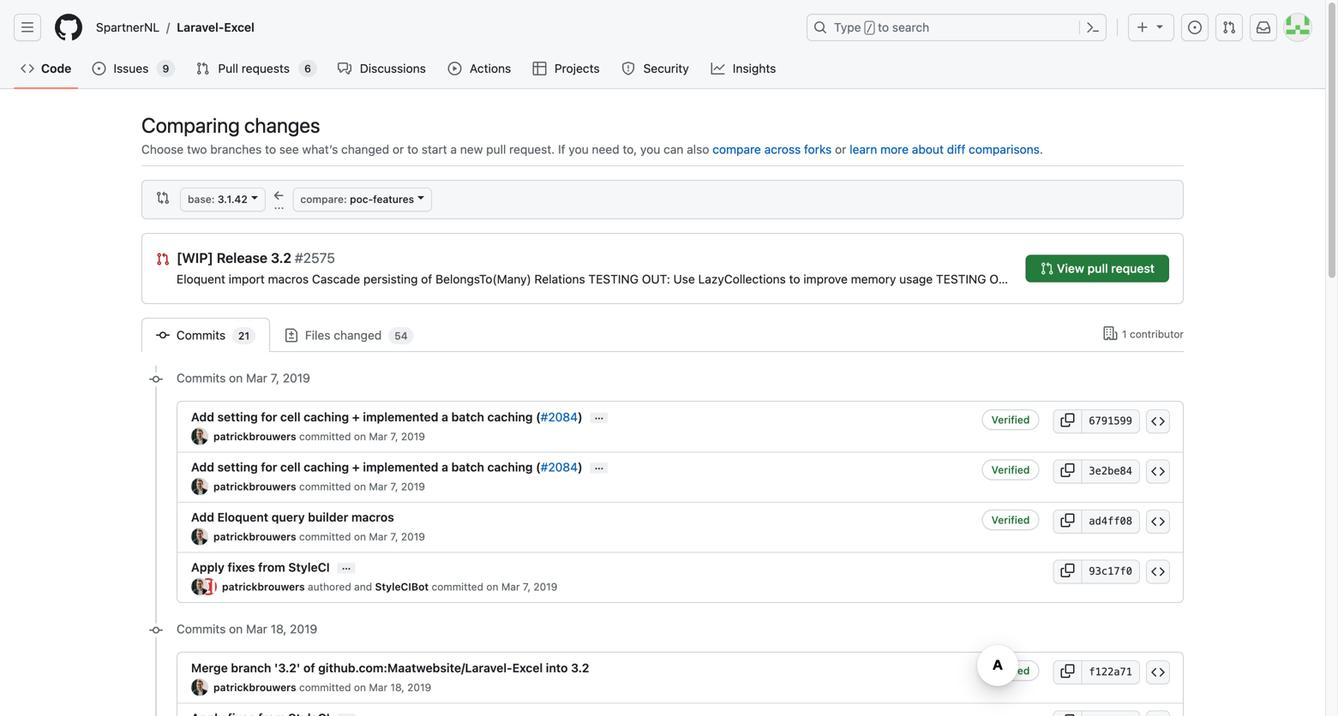 Task type: locate. For each thing, give the bounding box(es) containing it.
0 vertical spatial patrickbrouwers committed on mar 7, 2019
[[213, 431, 425, 443]]

pull
[[486, 142, 506, 156], [1088, 261, 1108, 276]]

0 vertical spatial … button
[[590, 410, 608, 423]]

into
[[546, 661, 568, 676]]

committed for 6791599
[[299, 431, 351, 443]]

#2084
[[541, 410, 578, 424], [541, 460, 578, 474]]

improve
[[804, 272, 848, 286]]

1 horizontal spatial /
[[866, 22, 873, 34]]

4 copy the full sha image from the top
[[1061, 564, 1074, 578]]

choose
[[141, 142, 184, 156]]

2 vertical spatial code image
[[1151, 565, 1165, 579]]

patrickbrouwers link down apply fixes from styleci link at the bottom of page
[[222, 581, 305, 593]]

#2084 for 3e2be84
[[541, 460, 578, 474]]

code
[[41, 61, 71, 75]]

2 vertical spatial commits
[[177, 622, 226, 637]]

for down commits on mar 7, 2019
[[261, 410, 277, 424]]

patrickbrouwers link down branch
[[213, 682, 296, 694]]

or left start
[[393, 142, 404, 156]]

add for 3e2be84
[[191, 460, 214, 474]]

ad4ff08
[[1089, 516, 1132, 528]]

code image for merge branch '3.2' of github.com:maatwebsite/laravel-excel into 3.2
[[1151, 666, 1165, 680]]

patrickbrouwers up query
[[213, 481, 296, 493]]

projects link
[[526, 56, 608, 81]]

1 vertical spatial commits
[[177, 371, 226, 385]]

6 copy the full sha image from the top
[[1061, 715, 1074, 717]]

1 vertical spatial code image
[[1151, 515, 1165, 529]]

0 vertical spatial add setting for cell caching + implemented a batch caching ( link
[[191, 410, 541, 424]]

0 horizontal spatial excel
[[224, 20, 254, 34]]

2 vertical spatial patrickbrouwers committed on mar 7, 2019
[[213, 531, 425, 543]]

1       contributor
[[1119, 328, 1184, 340]]

issue opened image
[[92, 62, 106, 75]]

1 vertical spatial +
[[352, 460, 360, 474]]

changed inside comparing changes choose two branches to see what's changed or to start a new pull request.             if you need to, you can also compare across forks or learn more about diff comparisons .
[[341, 142, 389, 156]]

0 vertical spatial add
[[191, 410, 214, 424]]

git pull request image
[[196, 62, 209, 75], [156, 252, 170, 266], [1040, 262, 1054, 276]]

testing
[[588, 272, 639, 286], [936, 272, 986, 286]]

18, down merge branch '3.2' of github.com:maatwebsite/laravel-excel into 3.2
[[390, 682, 404, 694]]

out: left use
[[642, 272, 670, 286]]

1 vertical spatial cell
[[280, 460, 301, 474]]

1 vertical spatial (
[[536, 460, 541, 474]]

0 vertical spatial #2084
[[541, 410, 578, 424]]

patrickbrouwers committed on mar 18, 2019
[[213, 682, 431, 694]]

2 out: from the left
[[990, 272, 1018, 286]]

0 horizontal spatial macros
[[268, 272, 309, 286]]

for up query
[[261, 460, 277, 474]]

code image for 3e2be84
[[1151, 465, 1165, 479]]

commits on mar 18, 2019
[[177, 622, 317, 637]]

poc-
[[350, 193, 373, 205]]

1 batch from the top
[[451, 410, 484, 424]]

patrickbrouwers committed on mar 7, 2019 for ad4ff08
[[213, 531, 425, 543]]

code image
[[1151, 415, 1165, 429], [1151, 465, 1165, 479], [1151, 565, 1165, 579]]

1 horizontal spatial macros
[[351, 510, 394, 525]]

[wip] release 3.2 link
[[177, 250, 291, 266]]

shield image
[[622, 62, 635, 75]]

2 add setting for cell caching + implemented a batch caching ( link from the top
[[191, 460, 541, 474]]

git commit image inside compare stats element
[[156, 329, 170, 342]]

2 setting from the top
[[217, 460, 258, 474]]

@patrickbrouwers image down commits on mar 7, 2019
[[191, 428, 208, 445]]

1 you from the left
[[569, 142, 589, 156]]

1
[[1122, 328, 1127, 340]]

1 vertical spatial for
[[261, 460, 277, 474]]

2019
[[283, 371, 310, 385], [401, 431, 425, 443], [401, 481, 425, 493], [401, 531, 425, 543], [534, 581, 558, 593], [290, 622, 317, 637], [407, 682, 431, 694]]

implemented for 3e2be84
[[363, 460, 438, 474]]

+ for 6791599
[[352, 410, 360, 424]]

f122a71 link
[[1081, 661, 1140, 685]]

1 horizontal spatial or
[[835, 142, 846, 156]]

spartnernl / laravel-excel
[[96, 20, 254, 34]]

1 horizontal spatial pull
[[1088, 261, 1108, 276]]

1 vertical spatial ) link
[[578, 460, 583, 474]]

macros
[[268, 272, 309, 286], [351, 510, 394, 525]]

0 vertical spatial for
[[261, 410, 277, 424]]

0 horizontal spatial pull
[[486, 142, 506, 156]]

2 @patrickbrouwers image from the top
[[191, 579, 208, 596]]

discussions
[[360, 61, 426, 75]]

0 horizontal spatial out:
[[642, 272, 670, 286]]

list
[[89, 14, 796, 41]]

1 implemented from the top
[[363, 410, 438, 424]]

1 copy the full sha image from the top
[[1061, 414, 1074, 427]]

+ down files changed
[[352, 410, 360, 424]]

pull right view
[[1088, 261, 1108, 276]]

0 vertical spatial code image
[[21, 62, 34, 75]]

1 add from the top
[[191, 410, 214, 424]]

)
[[578, 410, 583, 424], [578, 460, 583, 474]]

1 cell from the top
[[280, 410, 301, 424]]

1 vertical spatial code image
[[1151, 465, 1165, 479]]

1 vertical spatial of
[[303, 661, 315, 676]]

testing right usage
[[936, 272, 986, 286]]

2 cell from the top
[[280, 460, 301, 474]]

1 vertical spatial @patrickbrouwers image
[[191, 528, 208, 546]]

add setting for cell caching + implemented a batch caching ( link for 6791599
[[191, 410, 541, 424]]

1 add setting for cell caching + implemented a batch caching ( #2084 ) from the top
[[191, 410, 583, 424]]

0 vertical spatial @patrickbrouwers image
[[191, 428, 208, 445]]

compare:
[[300, 193, 347, 205]]

0 vertical spatial commits
[[173, 328, 229, 342]]

5 copy the full sha image from the top
[[1061, 665, 1074, 679]]

patrickbrouwers committed on mar 7, 2019
[[213, 431, 425, 443], [213, 481, 425, 493], [213, 531, 425, 543]]

or left learn
[[835, 142, 846, 156]]

of right the '3.2'
[[303, 661, 315, 676]]

type
[[834, 20, 861, 34]]

setting up add eloquent query builder macros link
[[217, 460, 258, 474]]

actions
[[470, 61, 511, 75]]

base:
[[188, 193, 215, 205]]

@patrickbrouwers image
[[191, 478, 208, 495], [191, 528, 208, 546], [191, 679, 208, 697]]

1 ( from the top
[[536, 410, 541, 424]]

2 verified from the top
[[991, 464, 1030, 476]]

1 horizontal spatial testing
[[936, 272, 986, 286]]

0 horizontal spatial 3.2
[[271, 250, 291, 266]]

1 horizontal spatial 18,
[[390, 682, 404, 694]]

setting
[[217, 410, 258, 424], [217, 460, 258, 474]]

request.
[[509, 142, 555, 156]]

1 ) link from the top
[[578, 410, 583, 424]]

#2084 link for 6791599
[[541, 410, 578, 424]]

2 #2084 link from the top
[[541, 460, 578, 474]]

macros down #2575
[[268, 272, 309, 286]]

more
[[880, 142, 909, 156]]

patrickbrouwers link for 3e2be84
[[213, 481, 296, 493]]

1 vertical spatial implemented
[[363, 460, 438, 474]]

2 implemented from the top
[[363, 460, 438, 474]]

1 vertical spatial add
[[191, 460, 214, 474]]

1 vertical spatial a
[[442, 410, 448, 424]]

2 ) from the top
[[578, 460, 583, 474]]

code image right 93c17f0 link
[[1151, 565, 1165, 579]]

93c17f0 link
[[1081, 560, 1140, 584]]

@patrickbrouwers image for merge branch '3.2' of github.com:maatwebsite/laravel-excel into 3.2
[[191, 679, 208, 697]]

2 vertical spatial @patrickbrouwers image
[[191, 679, 208, 697]]

add setting for cell caching + implemented a batch caching ( link up the builder
[[191, 460, 541, 474]]

git pull request image for #2575
[[156, 252, 170, 266]]

1 vertical spatial batch
[[451, 460, 484, 474]]

1 vertical spatial )
[[578, 460, 583, 474]]

2 + from the top
[[352, 460, 360, 474]]

1 vertical spatial pull
[[1088, 261, 1108, 276]]

) link for 3e2be84
[[578, 460, 583, 474]]

to left start
[[407, 142, 418, 156]]

cell for 3e2be84
[[280, 460, 301, 474]]

change
[[1021, 272, 1064, 286]]

1 vertical spatial 3.2
[[571, 661, 589, 676]]

apply fixes from styleci link
[[191, 561, 330, 575]]

2 ( from the top
[[536, 460, 541, 474]]

6791599 link
[[1081, 410, 1140, 434]]

1 vertical spatial #2084 link
[[541, 460, 578, 474]]

0 vertical spatial )
[[578, 410, 583, 424]]

1 horizontal spatial you
[[640, 142, 660, 156]]

+ up add eloquent query builder macros
[[352, 460, 360, 474]]

you right if
[[569, 142, 589, 156]]

0 vertical spatial add setting for cell caching + implemented a batch caching ( #2084 )
[[191, 410, 583, 424]]

4 verified button from the top
[[982, 661, 1039, 682]]

of right persisting
[[421, 272, 432, 286]]

code image left code in the left top of the page
[[21, 62, 34, 75]]

1 ) from the top
[[578, 410, 583, 424]]

testing right the relations
[[588, 272, 639, 286]]

patrickbrouwers down commits on mar 7, 2019
[[213, 431, 296, 443]]

7, for 6791599
[[390, 431, 398, 443]]

0 vertical spatial 3.2
[[271, 250, 291, 266]]

patrickbrouwers link up apply fixes from styleci link at the bottom of page
[[213, 531, 296, 543]]

copy the full sha image
[[1061, 414, 1074, 427], [1061, 464, 1074, 477], [1061, 514, 1074, 528], [1061, 564, 1074, 578], [1061, 665, 1074, 679], [1061, 715, 1074, 717]]

changed right files
[[334, 328, 382, 342]]

0 vertical spatial ) link
[[578, 410, 583, 424]]

insights
[[733, 61, 776, 75]]

1 vertical spatial add setting for cell caching + implemented a batch caching ( #2084 )
[[191, 460, 583, 474]]

1 horizontal spatial git pull request image
[[196, 62, 209, 75]]

for
[[261, 410, 277, 424], [261, 460, 277, 474]]

/
[[166, 20, 170, 34], [866, 22, 873, 34]]

4 verified from the top
[[991, 665, 1030, 677]]

2 or from the left
[[835, 142, 846, 156]]

0 horizontal spatial 18,
[[271, 622, 287, 637]]

1 setting from the top
[[217, 410, 258, 424]]

0 vertical spatial changed
[[341, 142, 389, 156]]

0 vertical spatial excel
[[224, 20, 254, 34]]

3.2 right the into
[[571, 661, 589, 676]]

code image
[[21, 62, 34, 75], [1151, 515, 1165, 529], [1151, 666, 1165, 680]]

.
[[1040, 142, 1043, 156]]

… button for 3e2be84
[[590, 460, 608, 473]]

0 vertical spatial setting
[[217, 410, 258, 424]]

to
[[878, 20, 889, 34], [265, 142, 276, 156], [407, 142, 418, 156], [789, 272, 800, 286], [1162, 272, 1173, 286], [1299, 272, 1310, 286]]

apply
[[191, 561, 225, 575]]

patrickbrouwers for 6791599
[[213, 431, 296, 443]]

changes
[[244, 113, 320, 137]]

to left improve
[[789, 272, 800, 286]]

0 vertical spatial git commit image
[[156, 329, 170, 342]]

2 ) link from the top
[[578, 460, 583, 474]]

1 verified button from the top
[[982, 410, 1039, 430]]

1 @patrickbrouwers image from the top
[[191, 428, 208, 445]]

0 vertical spatial cell
[[280, 410, 301, 424]]

git pull request image left the pull
[[196, 62, 209, 75]]

1 verified from the top
[[991, 414, 1030, 426]]

git pull request image left [wip]
[[156, 252, 170, 266]]

1 vertical spatial … button
[[590, 460, 608, 473]]

can
[[664, 142, 684, 156]]

excel up the pull
[[224, 20, 254, 34]]

'3.2'
[[274, 661, 300, 676]]

1 vertical spatial …
[[594, 460, 604, 472]]

code image right f122a71 link
[[1151, 666, 1165, 680]]

3 @patrickbrouwers image from the top
[[191, 679, 208, 697]]

) link for 6791599
[[578, 410, 583, 424]]

3.1.42
[[218, 193, 248, 205]]

+
[[352, 410, 360, 424], [352, 460, 360, 474]]

view pull request
[[1054, 261, 1155, 276]]

2 testing from the left
[[936, 272, 986, 286]]

commits inside compare stats element
[[173, 328, 229, 342]]

plus image
[[1136, 21, 1150, 34]]

0 vertical spatial batch
[[451, 410, 484, 424]]

2 add from the top
[[191, 460, 214, 474]]

relations
[[534, 272, 585, 286]]

code image right 3e2be84 link
[[1151, 465, 1165, 479]]

branches
[[210, 142, 262, 156]]

2 horizontal spatial git pull request image
[[1040, 262, 1054, 276]]

1 horizontal spatial excel
[[512, 661, 543, 676]]

2 batch from the top
[[451, 460, 484, 474]]

stylecibot
[[375, 581, 429, 593]]

patrickbrouwers link up query
[[213, 481, 296, 493]]

3e2be84
[[1089, 465, 1132, 477]]

2 verified button from the top
[[982, 460, 1039, 480]]

0 vertical spatial (
[[536, 410, 541, 424]]

patrickbrouwers down branch
[[213, 682, 296, 694]]

1 or from the left
[[393, 142, 404, 156]]

patrickbrouwers link for f122a71
[[213, 682, 296, 694]]

@patrickbrouwers image down the apply
[[191, 579, 208, 596]]

list containing spartnernl / laravel-excel
[[89, 14, 796, 41]]

patrickbrouwers down apply fixes from styleci link at the bottom of page
[[222, 581, 305, 593]]

1 add setting for cell caching + implemented a batch caching ( link from the top
[[191, 410, 541, 424]]

0 vertical spatial #2084 link
[[541, 410, 578, 424]]

copy the full sha image for ad4ff08
[[1061, 514, 1074, 528]]

code image right 6791599 link
[[1151, 415, 1165, 429]]

0 vertical spatial code image
[[1151, 415, 1165, 429]]

on
[[229, 371, 243, 385], [354, 431, 366, 443], [354, 481, 366, 493], [354, 531, 366, 543], [486, 581, 498, 593], [229, 622, 243, 637], [354, 682, 366, 694]]

query
[[271, 510, 305, 525]]

branch
[[231, 661, 271, 676]]

implemented
[[363, 410, 438, 424], [363, 460, 438, 474]]

0 vertical spatial a
[[450, 142, 457, 156]]

insights link
[[704, 56, 784, 81]]

patrickbrouwers for 3e2be84
[[213, 481, 296, 493]]

1 vertical spatial patrickbrouwers committed on mar 7, 2019
[[213, 481, 425, 493]]

github.com:maatwebsite/laravel-
[[318, 661, 512, 676]]

1 vertical spatial macros
[[351, 510, 394, 525]]

0 horizontal spatial or
[[393, 142, 404, 156]]

add setting for cell caching + implemented a batch caching ( #2084 ) up the builder
[[191, 460, 583, 474]]

3 verified button from the top
[[982, 510, 1039, 531]]

verified button for 6791599
[[982, 410, 1039, 430]]

1 @patrickbrouwers image from the top
[[191, 478, 208, 495]]

out: left change
[[990, 272, 1018, 286]]

you
[[569, 142, 589, 156], [640, 142, 660, 156]]

committed
[[299, 431, 351, 443], [299, 481, 351, 493], [299, 531, 351, 543], [432, 581, 483, 593], [299, 682, 351, 694]]

@patrickbrouwers image
[[191, 428, 208, 445], [191, 579, 208, 596]]

1 vertical spatial changed
[[334, 328, 382, 342]]

/ inside spartnernl / laravel-excel
[[166, 20, 170, 34]]

1 vertical spatial setting
[[217, 460, 258, 474]]

1 horizontal spatial out:
[[990, 272, 1018, 286]]

0 horizontal spatial git pull request image
[[156, 252, 170, 266]]

2 for from the top
[[261, 460, 277, 474]]

1 vertical spatial #2084
[[541, 460, 578, 474]]

to right file
[[1299, 272, 1310, 286]]

2 add setting for cell caching + implemented a batch caching ( #2084 ) from the top
[[191, 460, 583, 474]]

add for 6791599
[[191, 410, 214, 424]]

laravel-excel link
[[170, 14, 261, 41]]

2 @patrickbrouwers image from the top
[[191, 528, 208, 546]]

1 for from the top
[[261, 410, 277, 424]]

3 patrickbrouwers committed on mar 7, 2019 from the top
[[213, 531, 425, 543]]

…
[[594, 410, 604, 422], [594, 460, 604, 472], [342, 560, 351, 572]]

/ for type
[[866, 22, 873, 34]]

/ right type
[[866, 22, 873, 34]]

/ inside type / to search
[[866, 22, 873, 34]]

2 patrickbrouwers committed on mar 7, 2019 from the top
[[213, 481, 425, 493]]

add setting for cell caching + implemented a batch caching ( link down files changed
[[191, 410, 541, 424]]

3.2 left #2575
[[271, 250, 291, 266]]

cell up add eloquent query builder macros
[[280, 460, 301, 474]]

git pull request image
[[1222, 21, 1236, 34]]

7, for ad4ff08
[[390, 531, 398, 543]]

changed inside compare stats element
[[334, 328, 382, 342]]

and
[[354, 581, 372, 593]]

2 code image from the top
[[1151, 465, 1165, 479]]

2 vertical spatial add
[[191, 510, 214, 525]]

from
[[258, 561, 285, 575]]

notifications image
[[1257, 21, 1270, 34]]

2 copy the full sha image from the top
[[1061, 464, 1074, 477]]

1 + from the top
[[352, 410, 360, 424]]

excel left the into
[[512, 661, 543, 676]]

1 vertical spatial @patrickbrouwers image
[[191, 579, 208, 596]]

0 horizontal spatial testing
[[588, 272, 639, 286]]

0 vertical spatial macros
[[268, 272, 309, 286]]

/ left laravel-
[[166, 20, 170, 34]]

you right to,
[[640, 142, 660, 156]]

0 vertical spatial @patrickbrouwers image
[[191, 478, 208, 495]]

+ for 3e2be84
[[352, 460, 360, 474]]

3 code image from the top
[[1151, 565, 1165, 579]]

add setting for cell caching + implemented a batch caching ( #2084 ) down 54
[[191, 410, 583, 424]]

macros right the builder
[[351, 510, 394, 525]]

eloquent left query
[[217, 510, 268, 525]]

triangle down image
[[1153, 19, 1167, 33]]

add setting for cell caching + implemented a batch caching ( #2084 )
[[191, 410, 583, 424], [191, 460, 583, 474]]

3.2
[[271, 250, 291, 266], [571, 661, 589, 676]]

git commit image
[[156, 329, 170, 342], [149, 373, 163, 387]]

verified for ad4ff08
[[991, 514, 1030, 526]]

committed for ad4ff08
[[299, 531, 351, 543]]

3 copy the full sha image from the top
[[1061, 514, 1074, 528]]

2 vertical spatial code image
[[1151, 666, 1165, 680]]

18, up the '3.2'
[[271, 622, 287, 637]]

setting down commits on mar 7, 2019
[[217, 410, 258, 424]]

2 vertical spatial …
[[342, 560, 351, 572]]

1 #2084 from the top
[[541, 410, 578, 424]]

memory
[[851, 272, 896, 286]]

( for 3e2be84
[[536, 460, 541, 474]]

1 vertical spatial add setting for cell caching + implemented a batch caching ( link
[[191, 460, 541, 474]]

changed right what's
[[341, 142, 389, 156]]

add
[[191, 410, 214, 424], [191, 460, 214, 474], [191, 510, 214, 525]]

… button
[[590, 410, 608, 423], [590, 460, 608, 473], [337, 560, 355, 573]]

eloquent down [wip]
[[177, 272, 225, 286]]

1 code image from the top
[[1151, 415, 1165, 429]]

3 verified from the top
[[991, 514, 1030, 526]]

a
[[450, 142, 457, 156], [442, 410, 448, 424], [442, 460, 448, 474]]

base: 3.1.42
[[188, 193, 248, 205]]

what's
[[302, 142, 338, 156]]

1 #2084 link from the top
[[541, 410, 578, 424]]

git pull request image left view
[[1040, 262, 1054, 276]]

2 vertical spatial a
[[442, 460, 448, 474]]

0 horizontal spatial /
[[166, 20, 170, 34]]

0 vertical spatial of
[[421, 272, 432, 286]]

contributor
[[1130, 328, 1184, 340]]

out:
[[642, 272, 670, 286], [990, 272, 1018, 286]]

0 vertical spatial +
[[352, 410, 360, 424]]

patrickbrouwers link down commits on mar 7, 2019
[[213, 431, 296, 443]]

patrickbrouwers
[[213, 431, 296, 443], [213, 481, 296, 493], [213, 531, 296, 543], [222, 581, 305, 593], [213, 682, 296, 694]]

( for 6791599
[[536, 410, 541, 424]]

git commit image
[[149, 624, 163, 638]]

pull right new
[[486, 142, 506, 156]]

@stylecibot image
[[200, 579, 217, 596]]

7,
[[271, 371, 279, 385], [390, 431, 398, 443], [390, 481, 398, 493], [390, 531, 398, 543], [523, 581, 531, 593]]

1 vertical spatial git commit image
[[149, 373, 163, 387]]

0 vertical spatial pull
[[486, 142, 506, 156]]

0 vertical spatial …
[[594, 410, 604, 422]]

git pull request image inside 'view pull request' link
[[1040, 262, 1054, 276]]

21
[[238, 330, 250, 342]]

cell down commits on mar 7, 2019
[[280, 410, 301, 424]]

1 patrickbrouwers committed on mar 7, 2019 from the top
[[213, 431, 425, 443]]

code image right ad4ff08 link
[[1151, 515, 1165, 529]]

0 vertical spatial implemented
[[363, 410, 438, 424]]

0 horizontal spatial you
[[569, 142, 589, 156]]

patrickbrouwers up apply fixes from styleci link at the bottom of page
[[213, 531, 296, 543]]

patrickbrouwers committed on mar 7, 2019 for 6791599
[[213, 431, 425, 443]]

2 #2084 from the top
[[541, 460, 578, 474]]



Task type: vqa. For each thing, say whether or not it's contained in the screenshot.
Verified associated with 3e2be84
yes



Task type: describe. For each thing, give the bounding box(es) containing it.
a inside comparing changes choose two branches to see what's changed or to start a new pull request.             if you need to, you can also compare across forks or learn more about diff comparisons .
[[450, 142, 457, 156]]

1 out: from the left
[[642, 272, 670, 286]]

issues
[[114, 61, 149, 75]]

comparing changes choose two branches to see what's changed or to start a new pull request.             if you need to, you can also compare across forks or learn more about diff comparisons .
[[141, 113, 1043, 156]]

@patrickbrouwers image for add eloquent query builder macros
[[191, 528, 208, 546]]

eloquent import macros cascade persisting of belongsto(many) relations testing out: use lazycollections to improve memory usage testing out: change queuing process to no longer re-open file to appe
[[177, 272, 1338, 286]]

merge branch '3.2' of github.com:maatwebsite/laravel-excel into 3.2
[[191, 661, 589, 676]]

persisting
[[363, 272, 418, 286]]

f122a71
[[1089, 667, 1132, 679]]

implemented for 6791599
[[363, 410, 438, 424]]

for for 3e2be84
[[261, 460, 277, 474]]

6
[[304, 63, 311, 75]]

merge branch '3.2' of github.com:maatwebsite/laravel-excel into 3.2 link
[[191, 661, 589, 676]]

setting for 6791599
[[217, 410, 258, 424]]

… for 3e2be84
[[594, 460, 604, 472]]

comparisons
[[969, 142, 1040, 156]]

add setting for cell caching + implemented a batch caching ( #2084 ) for 6791599
[[191, 410, 583, 424]]

table image
[[533, 62, 546, 75]]

spartnernl
[[96, 20, 160, 34]]

to,
[[623, 142, 637, 156]]

git pull request image for 6
[[196, 62, 209, 75]]

laravel-
[[177, 20, 224, 34]]

add setting for cell caching + implemented a batch caching ( link for 3e2be84
[[191, 460, 541, 474]]

graph image
[[711, 62, 725, 75]]

play image
[[448, 62, 462, 75]]

… button for 6791599
[[590, 410, 608, 423]]

see
[[279, 142, 299, 156]]

...
[[274, 198, 284, 212]]

1 vertical spatial excel
[[512, 661, 543, 676]]

copy the full sha image for 3e2be84
[[1061, 464, 1074, 477]]

93c17f0
[[1089, 566, 1132, 578]]

1 vertical spatial eloquent
[[217, 510, 268, 525]]

#2575
[[295, 250, 335, 266]]

appe
[[1314, 272, 1338, 286]]

#2084 link for 3e2be84
[[541, 460, 578, 474]]

6791599
[[1089, 415, 1132, 427]]

lazycollections
[[698, 272, 786, 286]]

projects
[[555, 61, 600, 75]]

[wip] release 3.2 #2575
[[177, 250, 335, 266]]

discussions link
[[331, 56, 434, 81]]

files
[[305, 328, 330, 342]]

copy the full sha image for 93c17f0
[[1061, 564, 1074, 578]]

commits for commits on mar 18, 2019
[[177, 622, 226, 637]]

open
[[1248, 272, 1276, 286]]

diff
[[947, 142, 966, 156]]

command palette image
[[1086, 21, 1100, 34]]

2 vertical spatial … button
[[337, 560, 355, 573]]

) for 3e2be84
[[578, 460, 583, 474]]

queuing
[[1067, 272, 1112, 286]]

setting for 3e2be84
[[217, 460, 258, 474]]

verified for 3e2be84
[[991, 464, 1030, 476]]

verified button for 3e2be84
[[982, 460, 1039, 480]]

security
[[643, 61, 689, 75]]

arrow left image
[[272, 189, 286, 203]]

merge
[[191, 661, 228, 676]]

file
[[1279, 272, 1296, 286]]

add eloquent query builder macros
[[191, 510, 394, 525]]

release
[[217, 250, 267, 266]]

homepage image
[[55, 14, 82, 41]]

security link
[[615, 56, 697, 81]]

comment discussion image
[[338, 62, 351, 75]]

learn
[[850, 142, 877, 156]]

actions link
[[441, 56, 519, 81]]

0 horizontal spatial of
[[303, 661, 315, 676]]

#2084 for 6791599
[[541, 410, 578, 424]]

request
[[1111, 261, 1155, 276]]

commits for commits on mar 7, 2019
[[177, 371, 226, 385]]

compare stats element
[[141, 318, 1095, 352]]

organization image
[[1104, 327, 1118, 340]]

re-
[[1232, 272, 1248, 286]]

code link
[[14, 56, 78, 81]]

requests
[[242, 61, 290, 75]]

batch for 3e2be84
[[451, 460, 484, 474]]

cell for 6791599
[[280, 410, 301, 424]]

7, for 3e2be84
[[390, 481, 398, 493]]

a for 6791599
[[442, 410, 448, 424]]

verified button for f122a71
[[982, 661, 1039, 682]]

code image for 6791599
[[1151, 415, 1165, 429]]

cascade
[[312, 272, 360, 286]]

ad4ff08 link
[[1081, 510, 1140, 534]]

issue opened image
[[1188, 21, 1202, 34]]

0 vertical spatial eloquent
[[177, 272, 225, 286]]

patrickbrouwers link for ad4ff08
[[213, 531, 296, 543]]

0 vertical spatial 18,
[[271, 622, 287, 637]]

1 vertical spatial 18,
[[390, 682, 404, 694]]

patrickbrouwers committed on mar 7, 2019 for 3e2be84
[[213, 481, 425, 493]]

start
[[422, 142, 447, 156]]

to left see
[[265, 142, 276, 156]]

to left "search"
[[878, 20, 889, 34]]

committed for 3e2be84
[[299, 481, 351, 493]]

commits for commits
[[173, 328, 229, 342]]

files changed
[[302, 328, 385, 342]]

committed for f122a71
[[299, 682, 351, 694]]

two
[[187, 142, 207, 156]]

need
[[592, 142, 619, 156]]

view
[[1057, 261, 1084, 276]]

eloquent import macros cascade persisting of belongsto(many) relations testing out: use lazycollections to improve memory usage testing out: change queuing process to no longer re-open file to appe link
[[177, 272, 1338, 286]]

no
[[1176, 272, 1190, 286]]

commits on mar 7, 2019
[[177, 371, 310, 385]]

54
[[394, 330, 408, 342]]

1 horizontal spatial 3.2
[[571, 661, 589, 676]]

[wip]
[[177, 250, 213, 266]]

features
[[373, 193, 414, 205]]

search
[[892, 20, 929, 34]]

styleci
[[288, 561, 330, 575]]

stylecibot link
[[375, 581, 429, 593]]

1 horizontal spatial of
[[421, 272, 432, 286]]

patrickbrouwers link for 6791599
[[213, 431, 296, 443]]

file diff image
[[285, 329, 298, 342]]

add setting for cell caching + implemented a batch caching ( #2084 ) for 3e2be84
[[191, 460, 583, 474]]

type / to search
[[834, 20, 929, 34]]

3e2be84 link
[[1081, 460, 1140, 484]]

/ for spartnernl
[[166, 20, 170, 34]]

batch for 6791599
[[451, 410, 484, 424]]

pull
[[218, 61, 238, 75]]

compare across forks button
[[713, 141, 832, 159]]

code image for add eloquent query builder macros
[[1151, 515, 1165, 529]]

3 add from the top
[[191, 510, 214, 525]]

a for 3e2be84
[[442, 460, 448, 474]]

new
[[460, 142, 483, 156]]

also
[[687, 142, 709, 156]]

) for 6791599
[[578, 410, 583, 424]]

fixes
[[228, 561, 255, 575]]

patrickbrouwers for f122a71
[[213, 682, 296, 694]]

import
[[229, 272, 265, 286]]

verified button for ad4ff08
[[982, 510, 1039, 531]]

… for 6791599
[[594, 410, 604, 422]]

2 you from the left
[[640, 142, 660, 156]]

copy the full sha image for 6791599
[[1061, 414, 1074, 427]]

to left no
[[1162, 272, 1173, 286]]

learn more about diff comparisons link
[[850, 142, 1040, 156]]

longer
[[1193, 272, 1228, 286]]

1 testing from the left
[[588, 272, 639, 286]]

about
[[912, 142, 944, 156]]

patrickbrouwers for ad4ff08
[[213, 531, 296, 543]]

copy the full sha image for f122a71
[[1061, 665, 1074, 679]]

builder
[[308, 510, 348, 525]]

verified for 6791599
[[991, 414, 1030, 426]]

for for 6791599
[[261, 410, 277, 424]]

9
[[162, 63, 169, 75]]

verified for f122a71
[[991, 665, 1030, 677]]

pull inside comparing changes choose two branches to see what's changed or to start a new pull request.             if you need to, you can also compare across forks or learn more about diff comparisons .
[[486, 142, 506, 156]]

compare
[[713, 142, 761, 156]]

excel inside spartnernl / laravel-excel
[[224, 20, 254, 34]]

spartnernl link
[[89, 14, 166, 41]]

add eloquent query builder macros link
[[191, 510, 394, 525]]

git compare image
[[156, 191, 170, 205]]

patrickbrouwers authored and stylecibot committed on mar 7, 2019
[[222, 581, 558, 593]]



